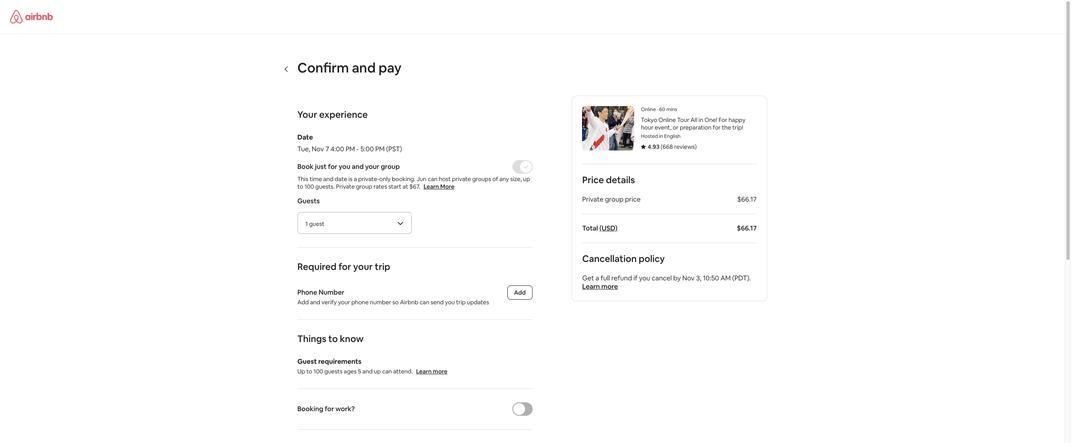Task type: vqa. For each thing, say whether or not it's contained in the screenshot.
PHP
no



Task type: locate. For each thing, give the bounding box(es) containing it.
a right the 'is' on the left top
[[354, 175, 357, 183]]

start
[[389, 183, 401, 191]]

1 horizontal spatial in
[[699, 116, 703, 124]]

hour
[[641, 124, 653, 131]]

1 horizontal spatial add
[[514, 289, 526, 297]]

you inside the get a full refund if you cancel by nov 3, 10:50 am (pdt). learn more
[[639, 274, 650, 283]]

learn inside the get a full refund if you cancel by nov 3, 10:50 am (pdt). learn more
[[582, 283, 600, 291]]

learn right the attend.
[[416, 368, 432, 376]]

private
[[452, 175, 471, 183]]

add
[[514, 289, 526, 297], [297, 299, 309, 306]]

pm right 5:00
[[375, 145, 385, 154]]

2 vertical spatial group
[[605, 195, 624, 204]]

requirements
[[318, 358, 362, 367]]

1 horizontal spatial trip
[[456, 299, 466, 306]]

guest
[[309, 220, 325, 228]]

1 horizontal spatial learn more link
[[582, 283, 618, 291]]

date
[[335, 175, 347, 183]]

any
[[500, 175, 509, 183]]

up right size, at the left top
[[523, 175, 530, 183]]

can left the send
[[420, 299, 429, 306]]

you
[[339, 162, 350, 171], [639, 274, 650, 283], [445, 299, 455, 306]]

0 vertical spatial nov
[[312, 145, 324, 154]]

more inside the get a full refund if you cancel by nov 3, 10:50 am (pdt). learn more
[[601, 283, 618, 291]]

1 vertical spatial add
[[297, 299, 309, 306]]

more right "get"
[[601, 283, 618, 291]]

4:00
[[331, 145, 344, 154]]

1 vertical spatial group
[[356, 183, 372, 191]]

can inside this time and date is a private-only booking. jun can host private groups of any size, up to 100 guests. private group rates start at $67.
[[428, 175, 438, 183]]

1 vertical spatial more
[[433, 368, 448, 376]]

0 horizontal spatial learn more link
[[416, 368, 448, 376]]

0 horizontal spatial pm
[[346, 145, 355, 154]]

0 vertical spatial private
[[336, 183, 355, 191]]

things
[[297, 333, 326, 345]]

1 vertical spatial up
[[374, 368, 381, 376]]

more right the attend.
[[433, 368, 448, 376]]

1 horizontal spatial pm
[[375, 145, 385, 154]]

)
[[695, 143, 697, 151]]

and
[[352, 59, 376, 76], [352, 162, 364, 171], [323, 175, 334, 183], [310, 299, 320, 306], [363, 368, 373, 376]]

2 horizontal spatial group
[[605, 195, 624, 204]]

100 down guest
[[314, 368, 323, 376]]

get
[[582, 274, 594, 283]]

0 vertical spatial more
[[601, 283, 618, 291]]

0 horizontal spatial trip
[[375, 261, 390, 273]]

things to know
[[297, 333, 364, 345]]

1 vertical spatial learn
[[582, 283, 600, 291]]

1 vertical spatial online
[[658, 116, 676, 124]]

0 vertical spatial learn
[[424, 183, 439, 191]]

2 pm from the left
[[375, 145, 385, 154]]

experience
[[319, 109, 368, 120]]

and right 5
[[363, 368, 373, 376]]

private down the price
[[582, 195, 604, 204]]

learn inside guest requirements up to 100 guests ages 5 and up can attend. learn more
[[416, 368, 432, 376]]

0 vertical spatial in
[[699, 116, 703, 124]]

nov left 3,
[[682, 274, 695, 283]]

60
[[659, 106, 665, 113]]

in right all
[[699, 116, 703, 124]]

group right the 'is' on the left top
[[356, 183, 372, 191]]

trip left updates
[[456, 299, 466, 306]]

and inside this time and date is a private-only booking. jun can host private groups of any size, up to 100 guests. private group rates start at $67.
[[323, 175, 334, 183]]

0 vertical spatial your
[[365, 162, 379, 171]]

book
[[297, 162, 314, 171]]

if
[[633, 274, 638, 283]]

your inside phone number add and verify your phone number so airbnb can send you trip updates
[[338, 299, 350, 306]]

cancellation policy
[[582, 253, 665, 265]]

can
[[428, 175, 438, 183], [420, 299, 429, 306], [382, 368, 392, 376]]

and up the 'is' on the left top
[[352, 162, 364, 171]]

for left the
[[713, 124, 721, 131]]

1 horizontal spatial up
[[523, 175, 530, 183]]

can left the attend.
[[382, 368, 392, 376]]

0 vertical spatial group
[[381, 162, 400, 171]]

a
[[354, 175, 357, 183], [596, 274, 599, 283]]

0 vertical spatial trip
[[375, 261, 390, 273]]

1 horizontal spatial group
[[381, 162, 400, 171]]

1 horizontal spatial private
[[582, 195, 604, 204]]

1 vertical spatial can
[[420, 299, 429, 306]]

required
[[297, 261, 337, 273]]

confirm and pay
[[297, 59, 402, 76]]

private
[[336, 183, 355, 191], [582, 195, 604, 204]]

is
[[349, 175, 353, 183]]

1 vertical spatial a
[[596, 274, 599, 283]]

0 horizontal spatial nov
[[312, 145, 324, 154]]

in
[[699, 116, 703, 124], [659, 133, 663, 140]]

0 horizontal spatial private
[[336, 183, 355, 191]]

can inside guest requirements up to 100 guests ages 5 and up can attend. learn more
[[382, 368, 392, 376]]

nov left '7'
[[312, 145, 324, 154]]

1 vertical spatial 100
[[314, 368, 323, 376]]

0 vertical spatial up
[[523, 175, 530, 183]]

private inside this time and date is a private-only booking. jun can host private groups of any size, up to 100 guests. private group rates start at $67.
[[336, 183, 355, 191]]

1 vertical spatial trip
[[456, 299, 466, 306]]

for right required
[[339, 261, 351, 273]]

learn more link right the attend.
[[416, 368, 448, 376]]

your experience
[[297, 109, 368, 120]]

(usd)
[[599, 224, 618, 233]]

learn
[[424, 183, 439, 191], [582, 283, 600, 291], [416, 368, 432, 376]]

trip up phone number add and verify your phone number so airbnb can send you trip updates
[[375, 261, 390, 273]]

0 horizontal spatial group
[[356, 183, 372, 191]]

up right 5
[[374, 368, 381, 376]]

2 horizontal spatial to
[[328, 333, 338, 345]]

online left the ·
[[641, 106, 656, 113]]

pm
[[346, 145, 355, 154], [375, 145, 385, 154]]

1 horizontal spatial to
[[306, 368, 312, 376]]

trip inside phone number add and verify your phone number so airbnb can send you trip updates
[[456, 299, 466, 306]]

a left full
[[596, 274, 599, 283]]

ages
[[344, 368, 357, 376]]

booking.
[[392, 175, 416, 183]]

private-
[[358, 175, 379, 183]]

can inside phone number add and verify your phone number so airbnb can send you trip updates
[[420, 299, 429, 306]]

and down phone
[[310, 299, 320, 306]]

100 up "guests"
[[305, 183, 314, 191]]

pm left the -
[[346, 145, 355, 154]]

1 horizontal spatial a
[[596, 274, 599, 283]]

2 vertical spatial can
[[382, 368, 392, 376]]

(usd) button
[[599, 224, 618, 233]]

rates
[[374, 183, 387, 191]]

0 vertical spatial learn more link
[[582, 283, 618, 291]]

0 vertical spatial can
[[428, 175, 438, 183]]

add button
[[507, 286, 533, 300]]

1 horizontal spatial nov
[[682, 274, 695, 283]]

in down event, at the right top of page
[[659, 133, 663, 140]]

1 vertical spatial your
[[353, 261, 373, 273]]

your up the private-
[[365, 162, 379, 171]]

your right the verify at bottom
[[338, 299, 350, 306]]

0 vertical spatial $66.17
[[737, 195, 757, 204]]

0 vertical spatial a
[[354, 175, 357, 183]]

$66.17
[[737, 195, 757, 204], [737, 224, 757, 233]]

attend.
[[393, 368, 413, 376]]

can for requirements
[[382, 368, 392, 376]]

for
[[719, 116, 727, 124]]

can right jun at the left of page
[[428, 175, 438, 183]]

to up "guests"
[[297, 183, 303, 191]]

reviews
[[674, 143, 695, 151]]

2 vertical spatial to
[[306, 368, 312, 376]]

verify
[[322, 299, 337, 306]]

group up only
[[381, 162, 400, 171]]

100
[[305, 183, 314, 191], [314, 368, 323, 376]]

phone
[[351, 299, 369, 306]]

1 vertical spatial private
[[582, 195, 604, 204]]

full
[[601, 274, 610, 283]]

1 vertical spatial to
[[328, 333, 338, 345]]

0 vertical spatial online
[[641, 106, 656, 113]]

4.93 ( 668 reviews )
[[648, 143, 697, 151]]

phone
[[297, 288, 317, 297]]

your up phone
[[353, 261, 373, 273]]

more
[[440, 183, 455, 191]]

1 horizontal spatial more
[[601, 283, 618, 291]]

4.93
[[648, 143, 659, 151]]

0 horizontal spatial add
[[297, 299, 309, 306]]

0 horizontal spatial more
[[433, 368, 448, 376]]

group
[[381, 162, 400, 171], [356, 183, 372, 191], [605, 195, 624, 204]]

private down book just for you and your group
[[336, 183, 355, 191]]

2 horizontal spatial you
[[639, 274, 650, 283]]

1 horizontal spatial online
[[658, 116, 676, 124]]

you right the send
[[445, 299, 455, 306]]

learn left full
[[582, 283, 600, 291]]

to inside this time and date is a private-only booking. jun can host private groups of any size, up to 100 guests. private group rates start at $67.
[[297, 183, 303, 191]]

more
[[601, 283, 618, 291], [433, 368, 448, 376]]

0 horizontal spatial online
[[641, 106, 656, 113]]

1 vertical spatial nov
[[682, 274, 695, 283]]

to left know
[[328, 333, 338, 345]]

you up date
[[339, 162, 350, 171]]

1 vertical spatial in
[[659, 133, 663, 140]]

send
[[431, 299, 444, 306]]

you right "if"
[[639, 274, 650, 283]]

trip
[[375, 261, 390, 273], [456, 299, 466, 306]]

refund
[[611, 274, 632, 283]]

·
[[657, 106, 658, 113]]

group left price
[[605, 195, 624, 204]]

online down mins
[[658, 116, 676, 124]]

(pdt).
[[732, 274, 751, 283]]

number
[[370, 299, 391, 306]]

0 vertical spatial add
[[514, 289, 526, 297]]

1 vertical spatial $66.17
[[737, 224, 757, 233]]

learn more link
[[424, 183, 455, 191]]

0 horizontal spatial you
[[339, 162, 350, 171]]

online
[[641, 106, 656, 113], [658, 116, 676, 124]]

1 vertical spatial you
[[639, 274, 650, 283]]

for left work?
[[325, 405, 334, 414]]

100 inside guest requirements up to 100 guests ages 5 and up can attend. learn more
[[314, 368, 323, 376]]

0 horizontal spatial up
[[374, 368, 381, 376]]

$66.17 for private group price
[[737, 195, 757, 204]]

price
[[582, 174, 604, 186]]

nov
[[312, 145, 324, 154], [682, 274, 695, 283]]

2 vertical spatial learn
[[416, 368, 432, 376]]

required for your trip
[[297, 261, 390, 273]]

number
[[319, 288, 344, 297]]

0 horizontal spatial a
[[354, 175, 357, 183]]

2 vertical spatial you
[[445, 299, 455, 306]]

0 horizontal spatial to
[[297, 183, 303, 191]]

for
[[713, 124, 721, 131], [328, 162, 337, 171], [339, 261, 351, 273], [325, 405, 334, 414]]

1 horizontal spatial you
[[445, 299, 455, 306]]

0 vertical spatial 100
[[305, 183, 314, 191]]

to
[[297, 183, 303, 191], [328, 333, 338, 345], [306, 368, 312, 376]]

know
[[340, 333, 364, 345]]

and right time
[[323, 175, 334, 183]]

2 vertical spatial your
[[338, 299, 350, 306]]

learn more link down cancellation
[[582, 283, 618, 291]]

0 vertical spatial to
[[297, 183, 303, 191]]

to right up
[[306, 368, 312, 376]]

learn left more
[[424, 183, 439, 191]]

cancellation
[[582, 253, 637, 265]]



Task type: describe. For each thing, give the bounding box(es) containing it.
guests.
[[315, 183, 335, 191]]

policy
[[639, 253, 665, 265]]

phone number add and verify your phone number so airbnb can send you trip updates
[[297, 288, 489, 306]]

mins
[[666, 106, 677, 113]]

host
[[439, 175, 451, 183]]

more inside guest requirements up to 100 guests ages 5 and up can attend. learn more
[[433, 368, 448, 376]]

hosted
[[641, 133, 658, 140]]

1
[[305, 220, 308, 228]]

total
[[582, 224, 598, 233]]

up inside this time and date is a private-only booking. jun can host private groups of any size, up to 100 guests. private group rates start at $67.
[[523, 175, 530, 183]]

total (usd)
[[582, 224, 618, 233]]

0 vertical spatial you
[[339, 162, 350, 171]]

nov inside the get a full refund if you cancel by nov 3, 10:50 am (pdt). learn more
[[682, 274, 695, 283]]

guest
[[297, 358, 317, 367]]

a inside this time and date is a private-only booking. jun can host private groups of any size, up to 100 guests. private group rates start at $67.
[[354, 175, 357, 183]]

$66.17 for total
[[737, 224, 757, 233]]

work?
[[336, 405, 355, 414]]

book just for you and your group
[[297, 162, 400, 171]]

can for time
[[428, 175, 438, 183]]

booking
[[297, 405, 323, 414]]

price
[[625, 195, 641, 204]]

booking for work?
[[297, 405, 355, 414]]

online · 60 mins tokyo online tour all in one! for happy hour event, or preparation for the trip! hosted in english
[[641, 106, 746, 140]]

3,
[[696, 274, 701, 283]]

date tue, nov 7 4:00 pm - 5:00 pm (pst)
[[297, 133, 402, 154]]

details
[[606, 174, 635, 186]]

by
[[673, 274, 681, 283]]

tue,
[[297, 145, 310, 154]]

and left pay
[[352, 59, 376, 76]]

100 inside this time and date is a private-only booking. jun can host private groups of any size, up to 100 guests. private group rates start at $67.
[[305, 183, 314, 191]]

this
[[297, 175, 308, 183]]

1 vertical spatial learn more link
[[416, 368, 448, 376]]

for right the just
[[328, 162, 337, 171]]

up
[[297, 368, 305, 376]]

so
[[393, 299, 399, 306]]

to inside guest requirements up to 100 guests ages 5 and up can attend. learn more
[[306, 368, 312, 376]]

(pst)
[[386, 145, 402, 154]]

7
[[326, 145, 329, 154]]

the
[[722, 124, 731, 131]]

and inside phone number add and verify your phone number so airbnb can send you trip updates
[[310, 299, 320, 306]]

tour
[[677, 116, 689, 124]]

-
[[357, 145, 359, 154]]

1 guest
[[305, 220, 325, 228]]

and inside guest requirements up to 100 guests ages 5 and up can attend. learn more
[[363, 368, 373, 376]]

price details
[[582, 174, 635, 186]]

just
[[315, 162, 327, 171]]

one!
[[705, 116, 717, 124]]

guests
[[324, 368, 343, 376]]

date
[[297, 133, 313, 142]]

airbnb
[[400, 299, 418, 306]]

back image
[[283, 66, 290, 72]]

1 pm from the left
[[346, 145, 355, 154]]

0 horizontal spatial in
[[659, 133, 663, 140]]

preparation
[[680, 124, 712, 131]]

can for number
[[420, 299, 429, 306]]

at
[[403, 183, 408, 191]]

your for phone
[[338, 299, 350, 306]]

10:50
[[703, 274, 719, 283]]

you inside phone number add and verify your phone number so airbnb can send you trip updates
[[445, 299, 455, 306]]

or
[[673, 124, 678, 131]]

groups
[[472, 175, 491, 183]]

group inside this time and date is a private-only booking. jun can host private groups of any size, up to 100 guests. private group rates start at $67.
[[356, 183, 372, 191]]

only
[[379, 175, 391, 183]]

tokyo
[[641, 116, 657, 124]]

private group price
[[582, 195, 641, 204]]

jun
[[417, 175, 427, 183]]

668
[[663, 143, 673, 151]]

up inside guest requirements up to 100 guests ages 5 and up can attend. learn more
[[374, 368, 381, 376]]

size,
[[510, 175, 522, 183]]

guests
[[297, 197, 320, 206]]

english
[[664, 133, 680, 140]]

of
[[493, 175, 498, 183]]

guest requirements up to 100 guests ages 5 and up can attend. learn more
[[297, 358, 448, 376]]

trip!
[[732, 124, 743, 131]]

get a full refund if you cancel by nov 3, 10:50 am (pdt). learn more
[[582, 274, 751, 291]]

add inside phone number add and verify your phone number so airbnb can send you trip updates
[[297, 299, 309, 306]]

$67.
[[410, 183, 420, 191]]

for inside online · 60 mins tokyo online tour all in one! for happy hour event, or preparation for the trip! hosted in english
[[713, 124, 721, 131]]

this time and date is a private-only booking. jun can host private groups of any size, up to 100 guests. private group rates start at $67.
[[297, 175, 532, 191]]

a inside the get a full refund if you cancel by nov 3, 10:50 am (pdt). learn more
[[596, 274, 599, 283]]

time
[[310, 175, 322, 183]]

nov inside date tue, nov 7 4:00 pm - 5:00 pm (pst)
[[312, 145, 324, 154]]

add inside button
[[514, 289, 526, 297]]

updates
[[467, 299, 489, 306]]

confirm
[[297, 59, 349, 76]]

event,
[[655, 124, 671, 131]]

your for group
[[365, 162, 379, 171]]

5:00
[[361, 145, 374, 154]]

happy
[[729, 116, 746, 124]]

learn more
[[424, 183, 455, 191]]

your
[[297, 109, 317, 120]]

cancel
[[652, 274, 672, 283]]



